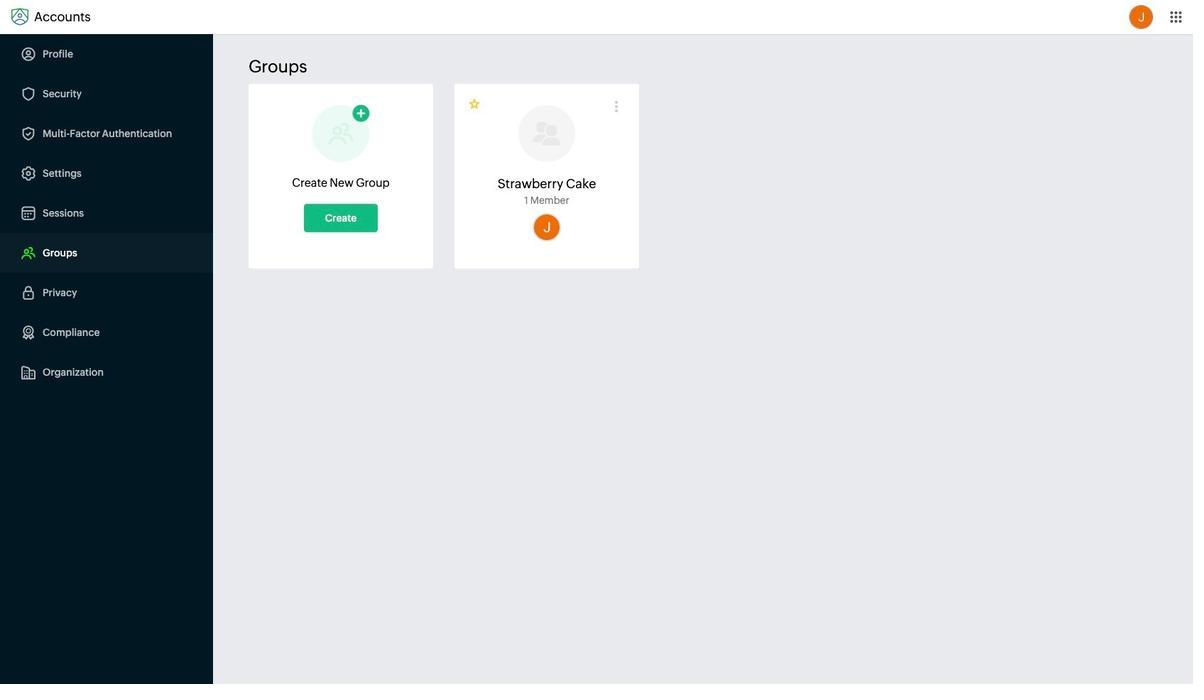 Task type: vqa. For each thing, say whether or not it's contained in the screenshot.
from associated with is
no



Task type: describe. For each thing, give the bounding box(es) containing it.
makeprimary image
[[469, 98, 482, 111]]



